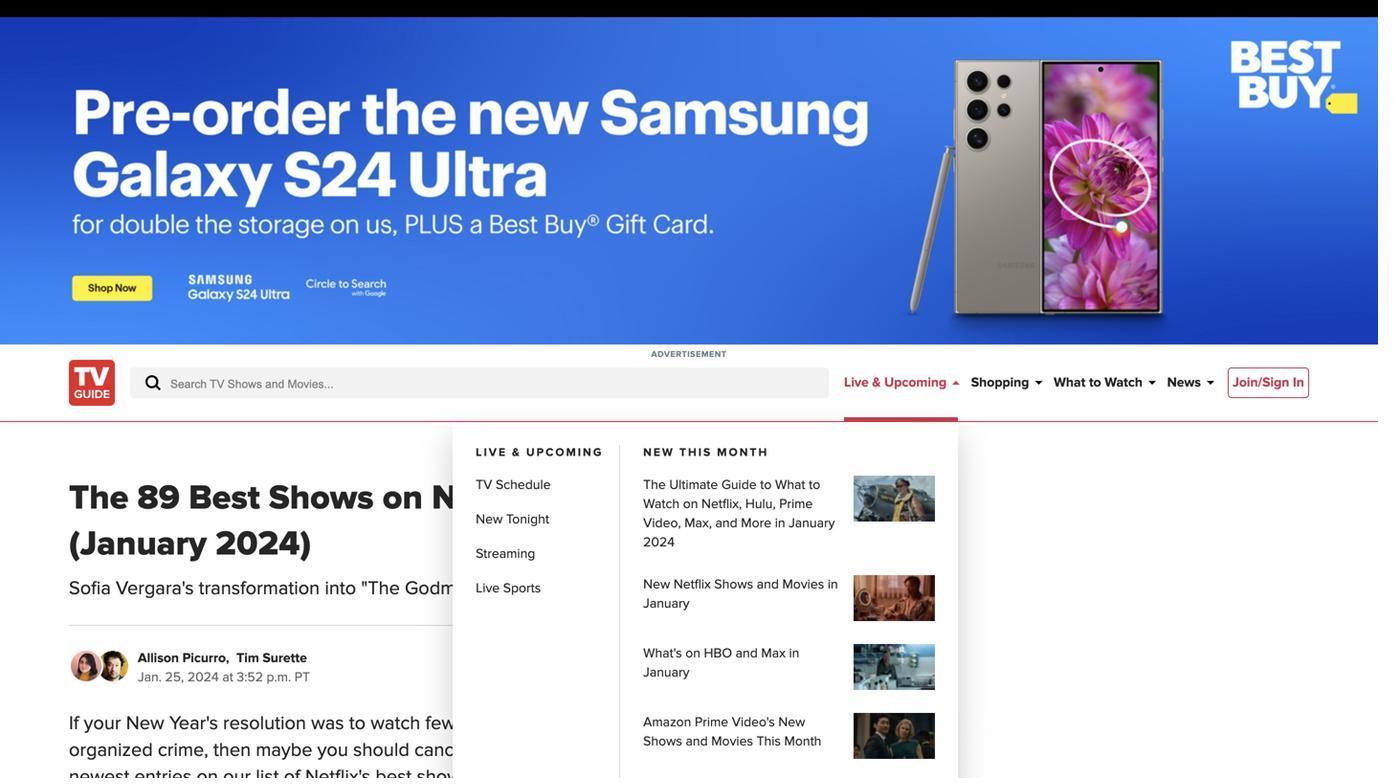 Task type: locate. For each thing, give the bounding box(es) containing it.
in inside what's on hbo and max in january
[[789, 646, 800, 662]]

of
[[284, 766, 300, 778], [612, 766, 628, 778]]

join/sign in
[[1233, 375, 1305, 391]]

Search TV Shows and Movies... text field
[[130, 368, 829, 398]]

new tonight
[[476, 512, 550, 528]]

list
[[256, 766, 279, 778]]

max,
[[685, 516, 712, 531]]

prime left video's
[[695, 715, 729, 731]]

in
[[775, 516, 786, 531], [828, 577, 838, 593], [789, 646, 800, 662], [733, 712, 748, 735]]

january down what's at bottom
[[644, 665, 690, 681]]

on down ultimate at the bottom of page
[[683, 496, 698, 512]]

watch
[[591, 577, 641, 600], [371, 712, 421, 735]]

None field
[[130, 368, 829, 398]]

and down netflix,
[[716, 516, 738, 531]]

1 vertical spatial movies
[[712, 734, 753, 750]]

2 horizontal spatial shows
[[715, 577, 754, 593]]

watch up video,
[[644, 496, 680, 512]]

subscription.
[[575, 739, 681, 762]]

involve
[[499, 766, 559, 778]]

1 horizontal spatial month
[[785, 734, 822, 750]]

in right more
[[775, 516, 786, 531]]

january inside "the ultimate guide to what to watch on netflix, hulu, prime video, max, and more in january 2024"
[[789, 516, 835, 531]]

movies down video's
[[712, 734, 753, 750]]

prime
[[780, 496, 813, 512], [695, 715, 729, 731]]

new down video,
[[644, 577, 670, 593]]

0 vertical spatial prime
[[780, 496, 813, 512]]

&
[[873, 375, 881, 391], [512, 446, 522, 460]]

2 vertical spatial shows
[[644, 734, 683, 750]]

of down maybe on the bottom of the page
[[284, 766, 300, 778]]

the
[[644, 477, 666, 493], [69, 478, 129, 520], [686, 739, 718, 762]]

1 vertical spatial live & upcoming
[[476, 446, 604, 460]]

netflix inside new netflix shows and movies in january
[[674, 577, 711, 593]]

on left tv
[[383, 478, 423, 520]]

our
[[223, 766, 251, 778]]

1 vertical spatial watch
[[371, 712, 421, 735]]

on
[[383, 478, 423, 520], [683, 496, 698, 512], [686, 646, 701, 662], [197, 766, 218, 778]]

on left hbo
[[686, 646, 701, 662]]

0 vertical spatial movies
[[783, 577, 825, 593]]

schedule
[[496, 477, 551, 493]]

0 horizontal spatial prime
[[695, 715, 729, 731]]

in up three
[[733, 712, 748, 735]]

0 horizontal spatial this
[[680, 446, 713, 460]]

about
[[536, 712, 584, 735]]

january inside what's on hbo and max in january
[[644, 665, 690, 681]]

0 vertical spatial live
[[844, 375, 869, 391]]

shopping
[[972, 375, 1030, 391]]

in right max in the bottom right of the page
[[789, 646, 800, 662]]

2 vertical spatial live
[[476, 581, 500, 597]]

1 vertical spatial what
[[776, 477, 806, 493]]

what
[[1054, 375, 1086, 391], [776, 477, 806, 493]]

new inside new tonight link
[[476, 512, 503, 528]]

1 horizontal spatial 2024
[[644, 535, 675, 551]]

upcoming left shopping on the right
[[885, 375, 947, 391]]

new right video's
[[779, 715, 806, 731]]

1 horizontal spatial shows
[[478, 712, 531, 735]]

1 vertical spatial &
[[512, 446, 522, 460]]

movies inside new netflix shows and movies in january
[[783, 577, 825, 593]]

shows down the amazon
[[644, 734, 683, 750]]

0 horizontal spatial shows
[[269, 478, 374, 520]]

0 horizontal spatial your
[[84, 712, 121, 735]]

1 horizontal spatial prime
[[780, 496, 813, 512]]

in left "michelle yeoh, the brothers sun" image
[[828, 577, 838, 593]]

the inside "the ultimate guide to what to watch on netflix, hulu, prime video, max, and more in january 2024"
[[644, 477, 666, 493]]

1 vertical spatial january
[[644, 596, 690, 612]]

1 horizontal spatial your
[[474, 739, 511, 762]]

january
[[789, 516, 835, 531], [644, 596, 690, 612], [644, 665, 690, 681]]

tim
[[237, 651, 259, 667]]

0 horizontal spatial movies
[[712, 734, 753, 750]]

shows
[[269, 478, 374, 520], [715, 577, 754, 593], [644, 734, 683, 750]]

0 horizontal spatial 2024
[[188, 670, 219, 686]]

shows up 2024)
[[269, 478, 374, 520]]

the up video,
[[644, 477, 666, 493]]

sofia vergara's transformation into "the godmother" is a must-watch
[[69, 577, 641, 600]]

best
[[189, 478, 260, 520]]

1 horizontal spatial movies
[[783, 577, 825, 593]]

new inside new netflix shows and movies in january
[[644, 577, 670, 593]]

upcoming
[[885, 375, 947, 391], [526, 446, 604, 460]]

2024 down picurro at the left bottom of page
[[188, 670, 219, 686]]

godmother"
[[405, 577, 507, 600]]

month up guide
[[717, 446, 769, 460]]

to left news
[[1090, 375, 1102, 391]]

1 horizontal spatial the
[[644, 477, 666, 493]]

the ultimate guide to what to watch on netflix, hulu, prime video, max, and more in january 2024
[[644, 477, 835, 551]]

1 vertical spatial month
[[785, 734, 822, 750]]

0 vertical spatial 2024
[[644, 535, 675, 551]]

this inside amazon prime video's new shows and movies this month
[[757, 734, 781, 750]]

tonight
[[506, 512, 550, 528]]

video's
[[732, 715, 775, 731]]

menu bar
[[453, 345, 1215, 778]]

0 vertical spatial advertisement element
[[0, 17, 1379, 345]]

your up organized
[[84, 712, 121, 735]]

crime,
[[158, 739, 208, 762]]

2 horizontal spatial the
[[686, 739, 718, 762]]

0 horizontal spatial shows
[[417, 766, 470, 778]]

on inside "the 89 best shows on netflix right now (january 2024)"
[[383, 478, 423, 520]]

upcoming up tv schedule link
[[526, 446, 604, 460]]

shows inside "the 89 best shows on netflix right now (january 2024)"
[[269, 478, 374, 520]]

this down video's
[[757, 734, 781, 750]]

january for what's on hbo and max in january
[[644, 665, 690, 681]]

2024 down video,
[[644, 535, 675, 551]]

sports
[[503, 581, 541, 597]]

prime inside "the ultimate guide to what to watch on netflix, hulu, prime video, max, and more in january 2024"
[[780, 496, 813, 512]]

new down tv
[[476, 512, 503, 528]]

1 vertical spatial 2024
[[188, 670, 219, 686]]

best
[[376, 766, 412, 778]]

1 vertical spatial netflix
[[674, 577, 711, 593]]

prime inside amazon prime video's new shows and movies this month
[[695, 715, 729, 731]]

2 vertical spatial january
[[644, 665, 690, 681]]

advertisement element
[[0, 17, 1379, 345], [806, 710, 1093, 778]]

prime right hulu,
[[780, 496, 813, 512]]

watch
[[1105, 375, 1143, 391], [644, 496, 680, 512]]

watch right a
[[591, 577, 641, 600]]

amazon prime video's new shows and movies this month link
[[644, 713, 936, 759]]

is
[[512, 577, 525, 600]]

1 horizontal spatial what
[[1054, 375, 1086, 391]]

new inside the if your new year's resolution was to watch fewer shows about families involved in organized crime, then maybe you should cancel your netflix subscription. the three newest entries on our list of netflix's best shows all involve clans of crooks; t
[[126, 712, 164, 735]]

1 horizontal spatial watch
[[1105, 375, 1143, 391]]

january inside new netflix shows and movies in january
[[644, 596, 690, 612]]

0 vertical spatial upcoming
[[885, 375, 947, 391]]

the ultimate guide to what to watch on netflix, hulu, prime video, max, and more in january 2024 link
[[644, 476, 936, 552]]

netflix inside "the 89 best shows on netflix right now (january 2024)"
[[432, 478, 537, 520]]

january right more
[[789, 516, 835, 531]]

and left max in the bottom right of the page
[[736, 646, 758, 662]]

to right was
[[349, 712, 366, 735]]

0 vertical spatial &
[[873, 375, 881, 391]]

1 horizontal spatial shows
[[644, 734, 683, 750]]

1 horizontal spatial this
[[757, 734, 781, 750]]

live sports
[[476, 581, 541, 597]]

the for the ultimate guide to what to watch on netflix, hulu, prime video, max, and more in january 2024
[[644, 477, 666, 493]]

1 vertical spatial advertisement element
[[806, 710, 1093, 778]]

2024 inside "the ultimate guide to what to watch on netflix, hulu, prime video, max, and more in january 2024"
[[644, 535, 675, 551]]

1 of from the left
[[284, 766, 300, 778]]

new for new tonight
[[476, 512, 503, 528]]

all
[[475, 766, 494, 778]]

new up organized
[[126, 712, 164, 735]]

month right three
[[785, 734, 822, 750]]

and down the amazon
[[686, 734, 708, 750]]

0 horizontal spatial live & upcoming
[[476, 446, 604, 460]]

1 horizontal spatial of
[[612, 766, 628, 778]]

live for 'live sports' link
[[476, 581, 500, 597]]

new this month
[[644, 446, 769, 460]]

shows up all
[[478, 712, 531, 735]]

0 vertical spatial shows
[[269, 478, 374, 520]]

the left 89 on the left bottom
[[69, 478, 129, 520]]

1 vertical spatial shows
[[715, 577, 754, 593]]

netflix inside the if your new year's resolution was to watch fewer shows about families involved in organized crime, then maybe you should cancel your netflix subscription. the three newest entries on our list of netflix's best shows all involve clans of crooks; t
[[516, 739, 570, 762]]

january for new netflix shows and movies in january
[[644, 596, 690, 612]]

right
[[545, 478, 631, 520]]

join/sign
[[1233, 375, 1290, 391]]

the inside "the 89 best shows on netflix right now (january 2024)"
[[69, 478, 129, 520]]

watch left news
[[1105, 375, 1143, 391]]

live & upcoming menu item
[[453, 345, 961, 778]]

1 vertical spatial watch
[[644, 496, 680, 512]]

movies down the ultimate guide to what to watch on netflix, hulu, prime video, max, and more in january 2024 link
[[783, 577, 825, 593]]

shows inside amazon prime video's new shows and movies this month
[[644, 734, 683, 750]]

0 vertical spatial month
[[717, 446, 769, 460]]

on left our
[[197, 766, 218, 778]]

0 vertical spatial this
[[680, 446, 713, 460]]

what up hulu,
[[776, 477, 806, 493]]

0 vertical spatial live & upcoming
[[844, 375, 947, 391]]

news
[[1168, 375, 1202, 391]]

0 vertical spatial netflix
[[432, 478, 537, 520]]

shows down more
[[715, 577, 754, 593]]

then
[[213, 739, 251, 762]]

this up ultimate at the bottom of page
[[680, 446, 713, 460]]

0 horizontal spatial what
[[776, 477, 806, 493]]

and inside what's on hbo and max in january
[[736, 646, 758, 662]]

2024
[[644, 535, 675, 551], [188, 670, 219, 686]]

month
[[717, 446, 769, 460], [785, 734, 822, 750]]

new up ultimate at the bottom of page
[[644, 446, 675, 460]]

0 vertical spatial watch
[[591, 577, 641, 600]]

live & upcoming
[[844, 375, 947, 391], [476, 446, 604, 460]]

the down involved
[[686, 739, 718, 762]]

michelle yeoh, the brothers sun image
[[854, 575, 936, 621]]

watch up should
[[371, 712, 421, 735]]

max
[[762, 646, 786, 662]]

2 vertical spatial netflix
[[516, 739, 570, 762]]

0 horizontal spatial of
[[284, 766, 300, 778]]

in
[[1294, 375, 1305, 391]]

shows down cancel
[[417, 766, 470, 778]]

0 vertical spatial your
[[84, 712, 121, 735]]

movies inside amazon prime video's new shows and movies this month
[[712, 734, 753, 750]]

0 horizontal spatial upcoming
[[526, 446, 604, 460]]

your
[[84, 712, 121, 735], [474, 739, 511, 762]]

and down more
[[757, 577, 779, 593]]

of down subscription.
[[612, 766, 628, 778]]

0 horizontal spatial watch
[[644, 496, 680, 512]]

0 vertical spatial shows
[[478, 712, 531, 735]]

what inside "the ultimate guide to what to watch on netflix, hulu, prime video, max, and more in january 2024"
[[776, 477, 806, 493]]

1 vertical spatial this
[[757, 734, 781, 750]]

and inside amazon prime video's new shows and movies this month
[[686, 734, 708, 750]]

shows
[[478, 712, 531, 735], [417, 766, 470, 778]]

this
[[680, 446, 713, 460], [757, 734, 781, 750]]

brian tee and nicole kidman, expats image
[[854, 713, 936, 759]]

0 horizontal spatial the
[[69, 478, 129, 520]]

1 vertical spatial prime
[[695, 715, 729, 731]]

cancel
[[415, 739, 469, 762]]

0 vertical spatial january
[[789, 516, 835, 531]]

0 horizontal spatial watch
[[371, 712, 421, 735]]

what right shopping link
[[1054, 375, 1086, 391]]

austin butler, masters of the air image
[[854, 476, 936, 522]]

0 horizontal spatial month
[[717, 446, 769, 460]]

month inside amazon prime video's new shows and movies this month
[[785, 734, 822, 750]]

your up all
[[474, 739, 511, 762]]

january up what's at bottom
[[644, 596, 690, 612]]



Task type: describe. For each thing, give the bounding box(es) containing it.
in inside new netflix shows and movies in january
[[828, 577, 838, 593]]

should
[[353, 739, 410, 762]]

allison
[[138, 651, 179, 667]]

1 vertical spatial upcoming
[[526, 446, 604, 460]]

1 horizontal spatial upcoming
[[885, 375, 947, 391]]

89
[[137, 478, 180, 520]]

into
[[325, 577, 356, 600]]

maybe
[[256, 739, 313, 762]]

streaming link
[[476, 545, 604, 564]]

guide
[[722, 477, 757, 493]]

live sports link
[[476, 579, 604, 598]]

2 of from the left
[[612, 766, 628, 778]]

netflix's
[[305, 766, 371, 778]]

new inside amazon prime video's new shows and movies this month
[[779, 715, 806, 731]]

involved
[[658, 712, 728, 735]]

1 horizontal spatial watch
[[591, 577, 641, 600]]

new for new this month
[[644, 446, 675, 460]]

what's on hbo and max in january
[[644, 646, 800, 681]]

tim surette link
[[237, 651, 307, 667]]

25,
[[165, 670, 184, 686]]

what to watch
[[1054, 375, 1143, 391]]

p.m.
[[267, 670, 291, 686]]

kali reis, true detective: night country image
[[854, 644, 936, 690]]

clans
[[563, 766, 607, 778]]

0 vertical spatial watch
[[1105, 375, 1143, 391]]

what to watch link
[[1054, 373, 1151, 393]]

2024)
[[216, 524, 311, 566]]

now
[[639, 478, 712, 520]]

news link
[[1168, 373, 1209, 393]]

3:52
[[237, 670, 263, 686]]

ultimate
[[670, 477, 718, 493]]

the for the 89 best shows on netflix right now (january 2024)
[[69, 478, 129, 520]]

streaming
[[476, 546, 536, 562]]

screen shot 2020 04 02 at 8 50 16 am.png image
[[71, 651, 101, 682]]

2024 inside allison picurro , tim surette jan. 25, 2024 at 3:52 p.m. pt
[[188, 670, 219, 686]]

transformation
[[199, 577, 320, 600]]

year's
[[169, 712, 218, 735]]

if your new year's resolution was to watch fewer shows about families involved in organized crime, then maybe you should cancel your netflix subscription. the three newest entries on our list of netflix's best shows all involve clans of crooks; t
[[69, 712, 767, 778]]

a
[[530, 577, 540, 600]]

pt
[[295, 670, 310, 686]]

new netflix shows and movies in january link
[[644, 575, 936, 621]]

you
[[318, 739, 348, 762]]

watch inside the if your new year's resolution was to watch fewer shows about families involved in organized crime, then maybe you should cancel your netflix subscription. the three newest entries on our list of netflix's best shows all involve clans of crooks; t
[[371, 712, 421, 735]]

families
[[589, 712, 653, 735]]

and inside "the ultimate guide to what to watch on netflix, hulu, prime video, max, and more in january 2024"
[[716, 516, 738, 531]]

1 horizontal spatial &
[[873, 375, 881, 391]]

1 vertical spatial shows
[[417, 766, 470, 778]]

hulu,
[[746, 496, 776, 512]]

sofia
[[69, 577, 111, 600]]

jan.
[[138, 670, 162, 686]]

what's
[[644, 646, 682, 662]]

must-
[[545, 577, 591, 600]]

tv
[[476, 477, 492, 493]]

at
[[222, 670, 233, 686]]

resolution
[[223, 712, 306, 735]]

tv schedule
[[476, 477, 551, 493]]

1 vertical spatial live
[[476, 446, 507, 460]]

newest
[[69, 766, 130, 778]]

entries
[[135, 766, 192, 778]]

tim.jpg image
[[98, 651, 128, 682]]

the inside the if your new year's resolution was to watch fewer shows about families involved in organized crime, then maybe you should cancel your netflix subscription. the three newest entries on our list of netflix's best shows all involve clans of crooks; t
[[686, 739, 718, 762]]

new netflix shows and movies in january
[[644, 577, 838, 612]]

join/sign in button
[[1228, 368, 1310, 398]]

fewer
[[426, 712, 473, 735]]

advertisement
[[652, 349, 727, 360]]

surette
[[263, 651, 307, 667]]

live & upcoming link
[[844, 373, 955, 393]]

shows inside new netflix shows and movies in january
[[715, 577, 754, 593]]

vergara's
[[116, 577, 194, 600]]

new for new netflix shows and movies in january
[[644, 577, 670, 593]]

live for live & upcoming link
[[844, 375, 869, 391]]

menu bar containing live & upcoming
[[453, 345, 1215, 778]]

in inside "the ultimate guide to what to watch on netflix, hulu, prime video, max, and more in january 2024"
[[775, 516, 786, 531]]

tv schedule link
[[476, 476, 604, 495]]

in inside the if your new year's resolution was to watch fewer shows about families involved in organized crime, then maybe you should cancel your netflix subscription. the three newest entries on our list of netflix's best shows all involve clans of crooks; t
[[733, 712, 748, 735]]

allison picurro , tim surette jan. 25, 2024 at 3:52 p.m. pt
[[138, 651, 310, 686]]

organized
[[69, 739, 153, 762]]

picurro
[[182, 651, 226, 667]]

what's on hbo and max in january link
[[644, 644, 936, 690]]

1 horizontal spatial live & upcoming
[[844, 375, 947, 391]]

video,
[[644, 516, 681, 531]]

and inside new netflix shows and movies in january
[[757, 577, 779, 593]]

0 horizontal spatial &
[[512, 446, 522, 460]]

on inside "the ultimate guide to what to watch on netflix, hulu, prime video, max, and more in january 2024"
[[683, 496, 698, 512]]

on inside what's on hbo and max in january
[[686, 646, 701, 662]]

more
[[741, 516, 772, 531]]

hbo
[[704, 646, 733, 662]]

amazon prime video's new shows and movies this month
[[644, 715, 822, 750]]

,
[[226, 651, 229, 667]]

0 vertical spatial what
[[1054, 375, 1086, 391]]

if
[[69, 712, 79, 735]]

to inside the if your new year's resolution was to watch fewer shows about families involved in organized crime, then maybe you should cancel your netflix subscription. the three newest entries on our list of netflix's best shows all involve clans of crooks; t
[[349, 712, 366, 735]]

to right guide
[[809, 477, 821, 493]]

three
[[723, 739, 767, 762]]

was
[[311, 712, 344, 735]]

watch inside "the ultimate guide to what to watch on netflix, hulu, prime video, max, and more in january 2024"
[[644, 496, 680, 512]]

shopping link
[[972, 373, 1037, 393]]

"the
[[361, 577, 400, 600]]

on inside the if your new year's resolution was to watch fewer shows about families involved in organized crime, then maybe you should cancel your netflix subscription. the three newest entries on our list of netflix's best shows all involve clans of crooks; t
[[197, 766, 218, 778]]

1 vertical spatial your
[[474, 739, 511, 762]]

new tonight link
[[476, 510, 604, 529]]

the 89 best shows on netflix right now (january 2024)
[[69, 478, 712, 566]]

amazon
[[644, 715, 692, 731]]

to up hulu,
[[760, 477, 772, 493]]

crooks;
[[633, 766, 694, 778]]



Task type: vqa. For each thing, say whether or not it's contained in the screenshot.
age
no



